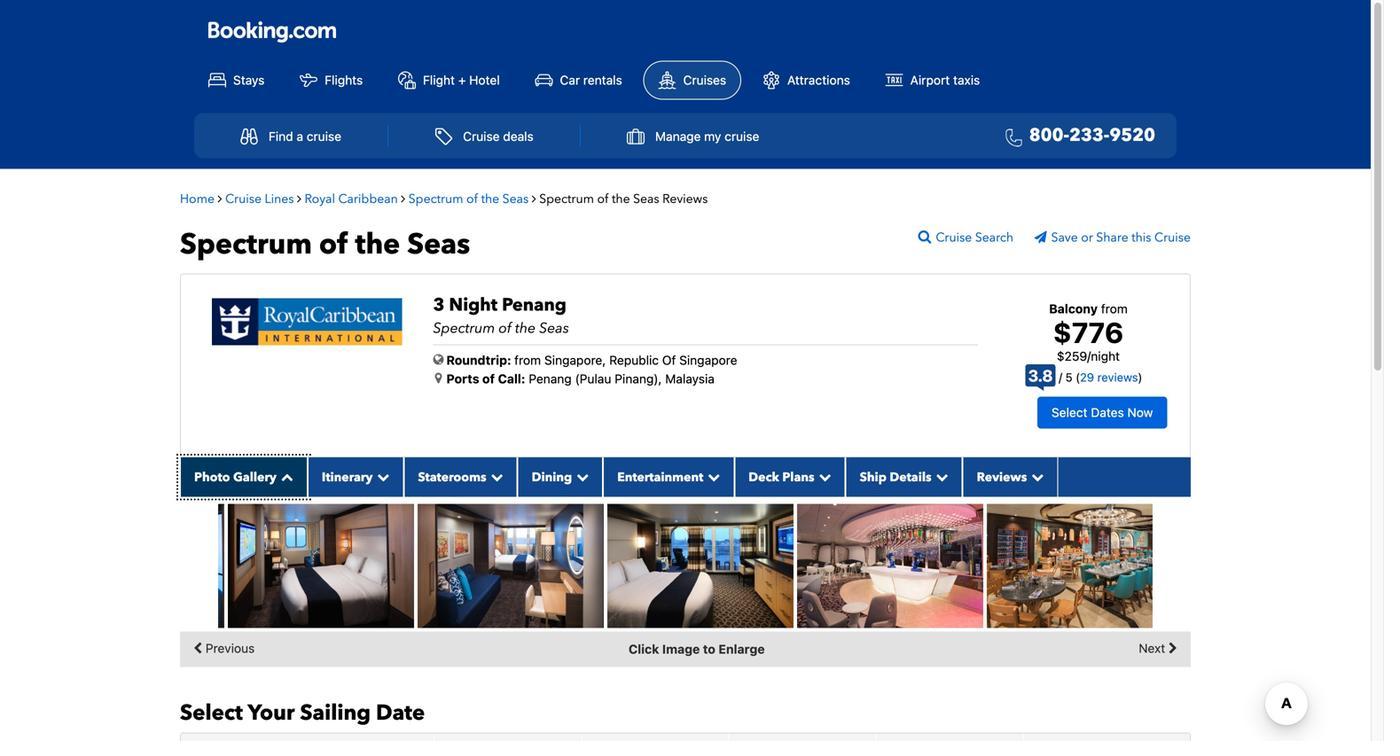 Task type: vqa. For each thing, say whether or not it's contained in the screenshot.
the from within balcony from $776 $259 / night
yes



Task type: locate. For each thing, give the bounding box(es) containing it.
0 horizontal spatial /
[[1059, 371, 1062, 384]]

1 horizontal spatial reviews
[[977, 469, 1027, 486]]

2 angle right image from the left
[[401, 192, 406, 205]]

airport taxis link
[[871, 62, 994, 99]]

spectrum of the seas down cruise deals link in the top of the page
[[409, 191, 529, 208]]

chevron down image inside staterooms 'dropdown button'
[[487, 471, 503, 483]]

1 horizontal spatial angle right image
[[401, 192, 406, 205]]

of
[[662, 353, 676, 368]]

cruise lines link
[[225, 191, 294, 208]]

3 angle right image from the left
[[532, 192, 536, 205]]

cruise search link
[[918, 229, 1031, 246]]

select left your on the bottom left of page
[[180, 699, 243, 728]]

angle right image
[[218, 192, 222, 205], [401, 192, 406, 205], [532, 192, 536, 205]]

0 horizontal spatial angle right image
[[218, 192, 222, 205]]

itinerary button
[[308, 457, 404, 497]]

0 horizontal spatial from
[[514, 353, 541, 368]]

0 vertical spatial select
[[1052, 405, 1088, 420]]

0 vertical spatial penang
[[502, 293, 567, 318]]

deck
[[749, 469, 779, 486]]

cruise deals
[[463, 129, 534, 144]]

angle right image right the home link
[[218, 192, 222, 205]]

1 horizontal spatial select
[[1052, 405, 1088, 420]]

/ inside 3.8 / 5 ( 29 reviews )
[[1059, 371, 1062, 384]]

photo
[[194, 469, 230, 486]]

share
[[1096, 229, 1129, 246]]

penang right night
[[502, 293, 567, 318]]

search image
[[918, 230, 936, 244]]

dining button
[[518, 457, 603, 497]]

0 vertical spatial /
[[1087, 349, 1091, 364]]

balcony
[[1049, 302, 1098, 316]]

cruise left search
[[936, 229, 972, 246]]

1 angle right image from the left
[[218, 192, 222, 205]]

from for $776
[[1101, 302, 1128, 316]]

chevron up image
[[277, 471, 293, 483]]

from inside balcony from $776 $259 / night
[[1101, 302, 1128, 316]]

from right balcony
[[1101, 302, 1128, 316]]

/ up 3.8 / 5 ( 29 reviews )
[[1087, 349, 1091, 364]]

bionic bar image
[[797, 504, 983, 628]]

home link
[[180, 191, 215, 208]]

angle right image right caribbean
[[401, 192, 406, 205]]

5 chevron down image from the left
[[932, 471, 949, 483]]

to
[[703, 642, 716, 656]]

night
[[1091, 349, 1120, 364]]

select
[[1052, 405, 1088, 420], [180, 699, 243, 728]]

seas inside 3 night penang spectrum of the seas
[[539, 319, 569, 338]]

+
[[458, 73, 466, 87]]

manage my cruise
[[655, 129, 759, 144]]

seas
[[503, 191, 529, 208], [633, 191, 659, 208], [407, 225, 470, 264], [539, 319, 569, 338]]

1 horizontal spatial cruise
[[725, 129, 759, 144]]

1 vertical spatial /
[[1059, 371, 1062, 384]]

roundtrip: from singapore, republic of singapore
[[446, 353, 737, 368]]

cruise
[[463, 129, 500, 144], [225, 191, 262, 208], [936, 229, 972, 246], [1155, 229, 1191, 246]]

/
[[1087, 349, 1091, 364], [1059, 371, 1062, 384]]

1 horizontal spatial from
[[1101, 302, 1128, 316]]

9520
[[1110, 123, 1155, 148]]

cruise inside find a cruise link
[[307, 129, 341, 144]]

flights
[[325, 73, 363, 87]]

6 chevron down image from the left
[[1027, 471, 1044, 483]]

from up "call:"
[[514, 353, 541, 368]]

next link
[[1139, 635, 1182, 662]]

balcony image
[[418, 504, 604, 628]]

1 horizontal spatial /
[[1087, 349, 1091, 364]]

republic
[[609, 353, 659, 368]]

chevron down image inside deck plans dropdown button
[[815, 471, 831, 483]]

2 cruise from the left
[[725, 129, 759, 144]]

spectrum inside 3 night penang spectrum of the seas
[[433, 319, 495, 338]]

ports
[[446, 372, 479, 386]]

4 chevron down image from the left
[[815, 471, 831, 483]]

29 reviews link
[[1080, 371, 1138, 384]]

sailing
[[300, 699, 371, 728]]

attractions link
[[748, 62, 864, 99]]

chevron down image inside entertainment dropdown button
[[703, 471, 720, 483]]

reviews
[[1097, 371, 1138, 384]]

angle right image down deals
[[532, 192, 536, 205]]

penang down "singapore,"
[[529, 372, 572, 386]]

royal caribbean image
[[212, 298, 402, 345]]

1 vertical spatial from
[[514, 353, 541, 368]]

0 horizontal spatial select
[[180, 699, 243, 728]]

cruise
[[307, 129, 341, 144], [725, 129, 759, 144]]

of inside 3 night penang spectrum of the seas
[[499, 319, 512, 338]]

chevron down image
[[572, 471, 589, 483]]

royal
[[305, 191, 335, 208]]

manage
[[655, 129, 701, 144]]

rentals
[[583, 73, 622, 87]]

cruise inside manage my cruise dropdown button
[[725, 129, 759, 144]]

singapore
[[679, 353, 737, 368]]

seas up "singapore,"
[[539, 319, 569, 338]]

my
[[704, 129, 721, 144]]

spectrum
[[409, 191, 463, 208], [539, 191, 594, 208], [180, 225, 312, 264], [433, 319, 495, 338]]

penang inside 3 night penang spectrum of the seas
[[502, 293, 567, 318]]

the inside 3 night penang spectrum of the seas
[[515, 319, 536, 338]]

enlarge
[[719, 642, 765, 656]]

jamie's italian image
[[987, 504, 1173, 628]]

1 cruise from the left
[[307, 129, 341, 144]]

of
[[466, 191, 478, 208], [597, 191, 609, 208], [319, 225, 348, 264], [499, 319, 512, 338], [482, 372, 495, 386]]

spectrum of the seas
[[409, 191, 529, 208], [180, 225, 470, 264]]

save or share this cruise
[[1051, 229, 1191, 246]]

select          dates now
[[1052, 405, 1153, 420]]

spectrum of the seas reviews
[[539, 191, 708, 208]]

taxis
[[953, 73, 980, 87]]

flights link
[[286, 62, 377, 99]]

travel menu navigation
[[194, 113, 1177, 158]]

cruise search
[[936, 229, 1014, 246]]

select down 5
[[1052, 405, 1088, 420]]

$776
[[1053, 316, 1124, 350]]

2 chevron down image from the left
[[487, 471, 503, 483]]

flight + hotel link
[[384, 62, 514, 99]]

select for select          dates now
[[1052, 405, 1088, 420]]

chevron down image inside ship details dropdown button
[[932, 471, 949, 483]]

penang
[[502, 293, 567, 318], [529, 372, 572, 386]]

cruise right a
[[307, 129, 341, 144]]

800-233-9520 link
[[998, 123, 1155, 149]]

chevron down image for reviews
[[1027, 471, 1044, 483]]

spectrum of the seas link
[[409, 191, 532, 208]]

booking.com home image
[[208, 20, 336, 44]]

chevron down image inside itinerary dropdown button
[[373, 471, 390, 483]]

night
[[449, 293, 498, 318]]

0 horizontal spatial cruise
[[307, 129, 341, 144]]

chevron down image for staterooms
[[487, 471, 503, 483]]

chevron down image
[[373, 471, 390, 483], [487, 471, 503, 483], [703, 471, 720, 483], [815, 471, 831, 483], [932, 471, 949, 483], [1027, 471, 1044, 483]]

2 horizontal spatial angle right image
[[532, 192, 536, 205]]

/ left 5
[[1059, 371, 1062, 384]]

chevron down image for deck plans
[[815, 471, 831, 483]]

cruise right my
[[725, 129, 759, 144]]

ports of call: penang (pulau pinang), malaysia
[[446, 372, 715, 386]]

3 chevron down image from the left
[[703, 471, 720, 483]]

save or share this cruise link
[[1034, 229, 1191, 246]]

angle right image for spectrum of the seas
[[532, 192, 536, 205]]

cruise inside travel menu navigation
[[463, 129, 500, 144]]

0 vertical spatial spectrum of the seas
[[409, 191, 529, 208]]

chevron down image inside reviews dropdown button
[[1027, 471, 1044, 483]]

find a cruise
[[269, 129, 341, 144]]

0 horizontal spatial reviews
[[663, 191, 708, 208]]

1 chevron down image from the left
[[373, 471, 390, 483]]

cruise left lines
[[225, 191, 262, 208]]

0 vertical spatial reviews
[[663, 191, 708, 208]]

spectrum of the seas down royal
[[180, 225, 470, 264]]

from for singapore,
[[514, 353, 541, 368]]

chevron down image for itinerary
[[373, 471, 390, 483]]

ship details
[[860, 469, 932, 486]]

staterooms button
[[404, 457, 518, 497]]

angle right image for home
[[218, 192, 222, 205]]

gallery
[[233, 469, 277, 486]]

your
[[248, 699, 295, 728]]

now
[[1128, 405, 1153, 420]]

1 vertical spatial reviews
[[977, 469, 1027, 486]]

cruise left deals
[[463, 129, 500, 144]]

(pulau
[[575, 372, 611, 386]]

photo gallery
[[194, 469, 277, 486]]

0 vertical spatial from
[[1101, 302, 1128, 316]]

deals
[[503, 129, 534, 144]]

1 vertical spatial select
[[180, 699, 243, 728]]

interior image
[[38, 504, 224, 628]]

ship details button
[[846, 457, 963, 497]]



Task type: describe. For each thing, give the bounding box(es) containing it.
angle right image
[[297, 192, 301, 205]]

$259
[[1057, 349, 1087, 364]]

singapore,
[[544, 353, 606, 368]]

3.8 / 5 ( 29 reviews )
[[1028, 366, 1143, 385]]

1 vertical spatial penang
[[529, 372, 572, 386]]

cruise for cruise deals
[[463, 129, 500, 144]]

image
[[662, 642, 700, 656]]

search
[[975, 229, 1014, 246]]

click
[[629, 642, 659, 656]]

photo gallery image thumbnails navigation
[[180, 632, 1191, 667]]

airport
[[910, 73, 950, 87]]

reviews inside dropdown button
[[977, 469, 1027, 486]]

spectrum of the seas main content
[[0, 178, 1200, 741]]

home
[[180, 191, 215, 208]]

hotel
[[469, 73, 500, 87]]

details
[[890, 469, 932, 486]]

select for select your sailing date
[[180, 699, 243, 728]]

entertainment button
[[603, 457, 735, 497]]

plans
[[782, 469, 815, 486]]

globe image
[[433, 353, 444, 366]]

attractions
[[787, 73, 850, 87]]

5
[[1066, 371, 1073, 384]]

next
[[1139, 641, 1169, 656]]

reviews button
[[963, 457, 1058, 497]]

seas down spectrum of the seas link at the left top of the page
[[407, 225, 470, 264]]

cruise for cruise search
[[936, 229, 972, 246]]

car rentals link
[[521, 62, 637, 99]]

chevron down image for entertainment
[[703, 471, 720, 483]]

car rentals
[[560, 73, 622, 87]]

cruise right this
[[1155, 229, 1191, 246]]

royal caribbean link
[[305, 191, 398, 208]]

this
[[1132, 229, 1151, 246]]

map marker image
[[435, 372, 442, 384]]

chevron left image
[[193, 635, 202, 662]]

entertainment
[[617, 469, 703, 486]]

cruise deals link
[[416, 119, 553, 153]]

previous link
[[189, 635, 255, 662]]

staterooms
[[418, 469, 487, 486]]

angle right image for royal caribbean
[[401, 192, 406, 205]]

800-
[[1029, 123, 1069, 148]]

3
[[433, 293, 445, 318]]

itinerary
[[322, 469, 373, 486]]

suite image
[[607, 504, 794, 628]]

car
[[560, 73, 580, 87]]

airport taxis
[[910, 73, 980, 87]]

(
[[1076, 371, 1080, 384]]

manage my cruise button
[[608, 119, 779, 153]]

3 night penang spectrum of the seas
[[433, 293, 569, 338]]

pinang),
[[615, 372, 662, 386]]

chevron down image for ship details
[[932, 471, 949, 483]]

29
[[1080, 371, 1094, 384]]

or
[[1081, 229, 1093, 246]]

stays
[[233, 73, 265, 87]]

find a cruise link
[[221, 119, 361, 153]]

click image to enlarge
[[629, 642, 765, 656]]

seas down deals
[[503, 191, 529, 208]]

dates
[[1091, 405, 1124, 420]]

cruise lines
[[225, 191, 294, 208]]

cruise for cruise lines
[[225, 191, 262, 208]]

cruise for manage my cruise
[[725, 129, 759, 144]]

flight + hotel
[[423, 73, 500, 87]]

previous
[[202, 641, 255, 656]]

date
[[376, 699, 425, 728]]

cruise for find a cruise
[[307, 129, 341, 144]]

deck plans
[[749, 469, 815, 486]]

a
[[297, 129, 303, 144]]

save
[[1051, 229, 1078, 246]]

seas down manage
[[633, 191, 659, 208]]

/ inside balcony from $776 $259 / night
[[1087, 349, 1091, 364]]

select your sailing date
[[180, 699, 425, 728]]

balcony from $776 $259 / night
[[1049, 302, 1128, 364]]

ship
[[860, 469, 887, 486]]

stays link
[[194, 62, 279, 99]]

flight
[[423, 73, 455, 87]]

find
[[269, 129, 293, 144]]

1 vertical spatial spectrum of the seas
[[180, 225, 470, 264]]

caribbean
[[338, 191, 398, 208]]

233-
[[1069, 123, 1110, 148]]

)
[[1138, 371, 1143, 384]]

cruises
[[683, 73, 726, 87]]

oceanview image
[[228, 504, 414, 628]]

call:
[[498, 372, 525, 386]]

chevron right image
[[1169, 635, 1178, 662]]

select          dates now link
[[1037, 397, 1167, 429]]

dining
[[532, 469, 572, 486]]

paper plane image
[[1034, 231, 1051, 244]]

3.8
[[1028, 366, 1053, 385]]

deck plans button
[[735, 457, 846, 497]]

800-233-9520
[[1029, 123, 1155, 148]]



